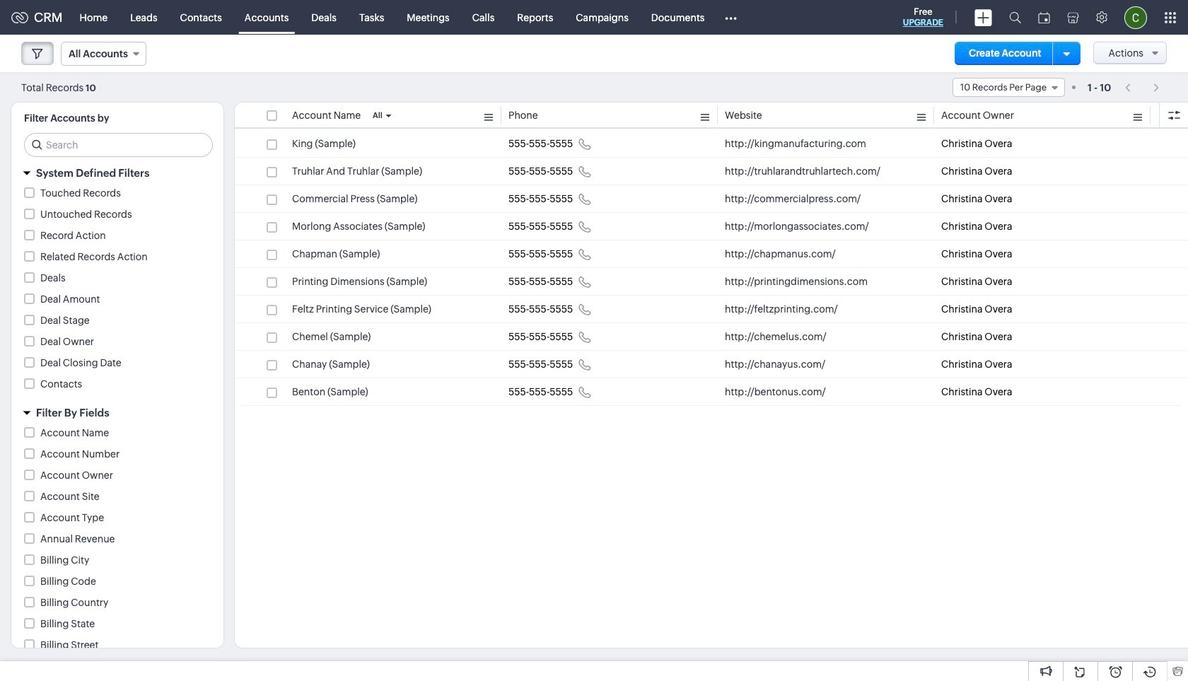 Task type: vqa. For each thing, say whether or not it's contained in the screenshot.
Profile element
yes



Task type: describe. For each thing, give the bounding box(es) containing it.
calendar image
[[1039, 12, 1051, 23]]

search element
[[1001, 0, 1030, 35]]

logo image
[[11, 12, 28, 23]]

Other Modules field
[[717, 6, 747, 29]]

create menu element
[[967, 0, 1001, 34]]

Search text field
[[25, 134, 212, 156]]



Task type: locate. For each thing, give the bounding box(es) containing it.
row group
[[235, 130, 1189, 406]]

search image
[[1010, 11, 1022, 23]]

profile image
[[1125, 6, 1148, 29]]

None field
[[61, 42, 146, 66], [953, 78, 1066, 97], [61, 42, 146, 66], [953, 78, 1066, 97]]

navigation
[[1119, 77, 1168, 98]]

create menu image
[[975, 9, 993, 26]]

profile element
[[1117, 0, 1156, 34]]



